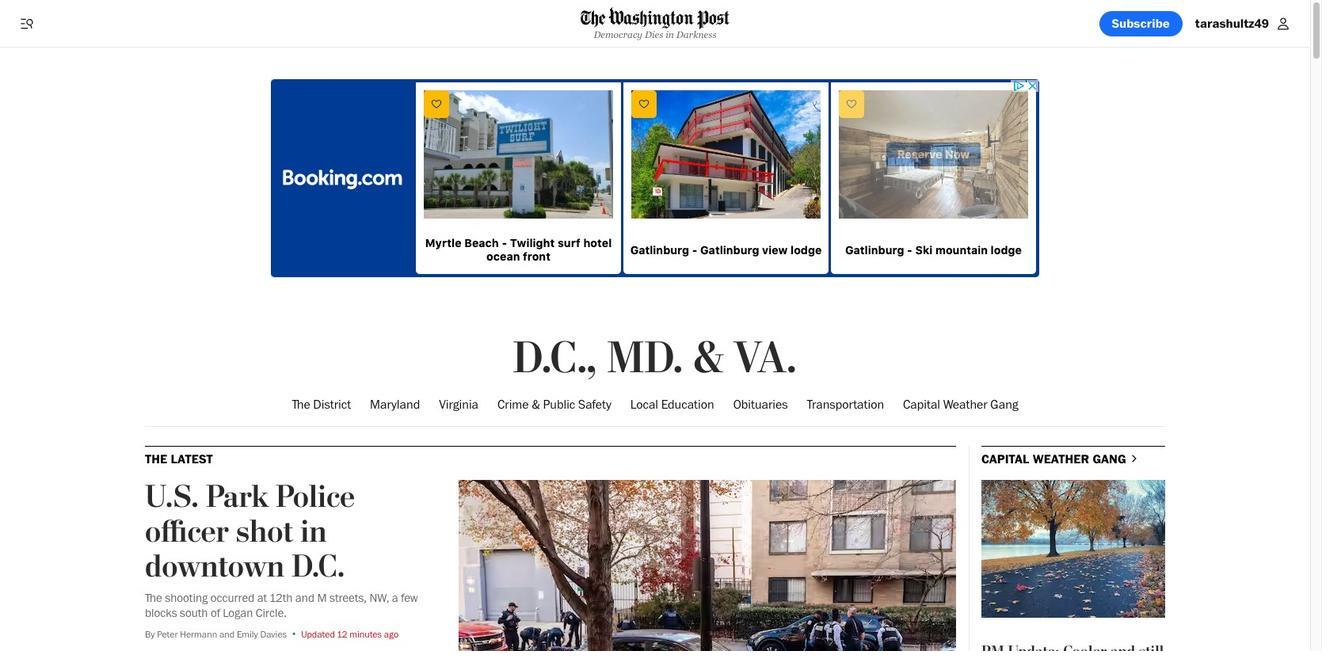 Task type: vqa. For each thing, say whether or not it's contained in the screenshot.
bottommost and
yes



Task type: describe. For each thing, give the bounding box(es) containing it.
crime
[[497, 397, 529, 412]]

in inside u.s. park police officer shot in downtown d.c. the shooting occurred at 12th and m streets, nw, a few blocks south of logan circle.
[[300, 513, 327, 551]]

peter hermann link
[[157, 628, 217, 640]]

1 vertical spatial weather
[[1033, 451, 1089, 466]]

tarashultz49
[[1195, 15, 1269, 30]]

emily davies link
[[237, 628, 287, 640]]

virginia link
[[439, 384, 478, 426]]

d.c., md. & va.
[[513, 333, 797, 386]]

d.c.
[[292, 548, 345, 586]]

dies
[[645, 29, 663, 40]]

maryland
[[370, 397, 420, 412]]

1 horizontal spatial gang
[[1093, 451, 1126, 466]]

shot
[[236, 513, 293, 551]]

virginia
[[439, 397, 478, 412]]

occurred
[[211, 591, 254, 605]]

logan
[[223, 606, 253, 620]]

0 horizontal spatial gang
[[990, 397, 1018, 412]]

advertisement region
[[271, 79, 1039, 277]]

by peter hermann and emily davies
[[145, 628, 287, 640]]

u.s. park police officer shot in downtown d.c. the shooting occurred at 12th and m streets, nw, a few blocks south of logan circle.
[[145, 478, 418, 620]]

1 vertical spatial capital weather gang link
[[982, 451, 1141, 469]]

0 vertical spatial capital weather gang
[[903, 397, 1018, 412]]

the for the latest
[[145, 451, 167, 466]]

1 vertical spatial capital weather gang
[[982, 451, 1126, 466]]

maryland link
[[370, 384, 420, 426]]

public
[[543, 397, 575, 412]]

d.c.,
[[513, 333, 597, 386]]

subscribe link
[[1099, 11, 1183, 36]]

md.
[[607, 333, 683, 386]]

crime & public safety
[[497, 397, 611, 412]]

tagline, democracy dies in darkness element
[[581, 29, 730, 40]]

of
[[211, 606, 220, 620]]

0 horizontal spatial capital
[[903, 397, 940, 412]]

crime & public safety link
[[497, 384, 611, 426]]

0 horizontal spatial and
[[219, 628, 235, 640]]

at
[[257, 591, 267, 605]]

streets,
[[330, 591, 367, 605]]

tarashultz49 button
[[1189, 11, 1298, 36]]

peter
[[157, 628, 178, 640]]

local education
[[630, 397, 714, 412]]

obituaries link
[[733, 384, 788, 426]]

south
[[180, 606, 208, 620]]

democracy dies in darkness
[[594, 29, 717, 40]]

safety
[[578, 397, 611, 412]]

the inside u.s. park police officer shot in downtown d.c. the shooting occurred at 12th and m streets, nw, a few blocks south of logan circle.
[[145, 591, 162, 605]]

updated
[[301, 628, 335, 640]]

officer
[[145, 513, 229, 551]]

transportation link
[[807, 384, 884, 426]]

few
[[401, 591, 418, 605]]

shooting
[[165, 591, 208, 605]]

minutes
[[350, 628, 382, 640]]

the district link
[[292, 384, 351, 426]]

subscribe
[[1112, 15, 1170, 30]]



Task type: locate. For each thing, give the bounding box(es) containing it.
latest
[[171, 451, 213, 466]]

1 vertical spatial the
[[145, 451, 167, 466]]

2 vertical spatial the
[[145, 591, 162, 605]]

park
[[206, 478, 268, 516]]

and inside u.s. park police officer shot in downtown d.c. the shooting occurred at 12th and m streets, nw, a few blocks south of logan circle.
[[295, 591, 314, 605]]

updated 12 minutes ago
[[301, 628, 399, 640]]

u.s. park police officer shot in downtown d.c. link
[[145, 478, 355, 586]]

downtown
[[145, 548, 284, 586]]

circle.
[[256, 606, 287, 620]]

1 horizontal spatial and
[[295, 591, 314, 605]]

0 vertical spatial the
[[292, 397, 310, 412]]

local education link
[[630, 384, 714, 426]]

in inside 'link'
[[666, 29, 674, 40]]

davies
[[260, 628, 287, 640]]

the shooting occurred at 12th and m streets, nw, a few blocks south of logan circle. link
[[145, 591, 418, 620]]

0 vertical spatial gang
[[990, 397, 1018, 412]]

1 horizontal spatial capital
[[982, 451, 1029, 466]]

local
[[630, 397, 658, 412]]

12th
[[270, 591, 293, 605]]

m
[[317, 591, 327, 605]]

the district
[[292, 397, 351, 412]]

0 vertical spatial &
[[694, 333, 724, 386]]

in
[[666, 29, 674, 40], [300, 513, 327, 551]]

capital weather gang link
[[903, 384, 1018, 426], [982, 451, 1141, 469]]

0 horizontal spatial weather
[[943, 397, 988, 412]]

0 horizontal spatial &
[[532, 397, 540, 412]]

education
[[661, 397, 714, 412]]

& right crime
[[532, 397, 540, 412]]

weather
[[943, 397, 988, 412], [1033, 451, 1089, 466]]

nw,
[[370, 591, 389, 605]]

capital
[[903, 397, 940, 412], [982, 451, 1029, 466]]

and left the emily
[[219, 628, 235, 640]]

0 horizontal spatial in
[[300, 513, 327, 551]]

capital weather gang
[[903, 397, 1018, 412], [982, 451, 1126, 466]]

0 vertical spatial and
[[295, 591, 314, 605]]

police
[[276, 478, 355, 516]]

the left latest
[[145, 451, 167, 466]]

darkness
[[676, 29, 717, 40]]

primary element
[[0, 0, 1310, 48]]

in right dies
[[666, 29, 674, 40]]

12
[[337, 628, 347, 640]]

&
[[694, 333, 724, 386], [532, 397, 540, 412]]

hermann
[[180, 628, 217, 640]]

u.s.
[[145, 478, 199, 516]]

1 vertical spatial capital
[[982, 451, 1029, 466]]

& up education
[[694, 333, 724, 386]]

0 vertical spatial weather
[[943, 397, 988, 412]]

0 vertical spatial capital
[[903, 397, 940, 412]]

va.
[[734, 333, 797, 386]]

blocks
[[145, 606, 177, 620]]

1 vertical spatial &
[[532, 397, 540, 412]]

1 horizontal spatial weather
[[1033, 451, 1089, 466]]

democracy dies in darkness link
[[581, 7, 730, 40]]

1 horizontal spatial &
[[694, 333, 724, 386]]

transportation
[[807, 397, 884, 412]]

search and browse sections image
[[19, 15, 35, 31]]

the left district
[[292, 397, 310, 412]]

the
[[292, 397, 310, 412], [145, 451, 167, 466], [145, 591, 162, 605]]

0 vertical spatial capital weather gang link
[[903, 384, 1018, 426]]

1 vertical spatial and
[[219, 628, 235, 640]]

1 horizontal spatial in
[[666, 29, 674, 40]]

1 vertical spatial gang
[[1093, 451, 1126, 466]]

0 vertical spatial in
[[666, 29, 674, 40]]

by
[[145, 628, 155, 640]]

the up blocks
[[145, 591, 162, 605]]

the for the district
[[292, 397, 310, 412]]

district
[[313, 397, 351, 412]]

a
[[392, 591, 398, 605]]

in right shot
[[300, 513, 327, 551]]

the latest
[[145, 451, 213, 466]]

gang
[[990, 397, 1018, 412], [1093, 451, 1126, 466]]

democracy
[[594, 29, 642, 40]]

ago
[[384, 628, 399, 640]]

and left the m
[[295, 591, 314, 605]]

and
[[295, 591, 314, 605], [219, 628, 235, 640]]

obituaries
[[733, 397, 788, 412]]

emily
[[237, 628, 258, 640]]

the washington post homepage. image
[[581, 7, 730, 30]]

1 vertical spatial in
[[300, 513, 327, 551]]



